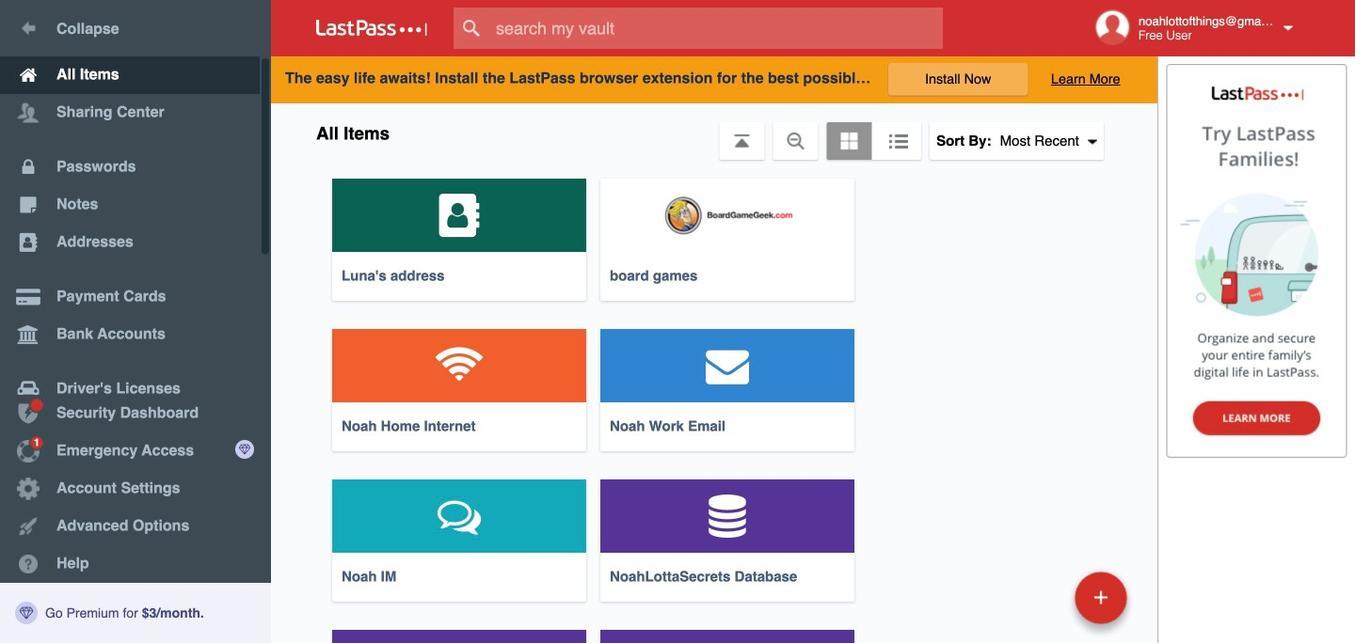 Task type: vqa. For each thing, say whether or not it's contained in the screenshot.
Vault options navigation
yes



Task type: locate. For each thing, give the bounding box(es) containing it.
main navigation navigation
[[0, 0, 271, 644]]

new item image
[[1095, 592, 1108, 605]]

lastpass image
[[316, 20, 427, 37]]



Task type: describe. For each thing, give the bounding box(es) containing it.
new item navigation
[[1068, 567, 1139, 644]]

vault options navigation
[[271, 104, 1158, 160]]

search my vault text field
[[454, 8, 980, 49]]

Search search field
[[454, 8, 980, 49]]



